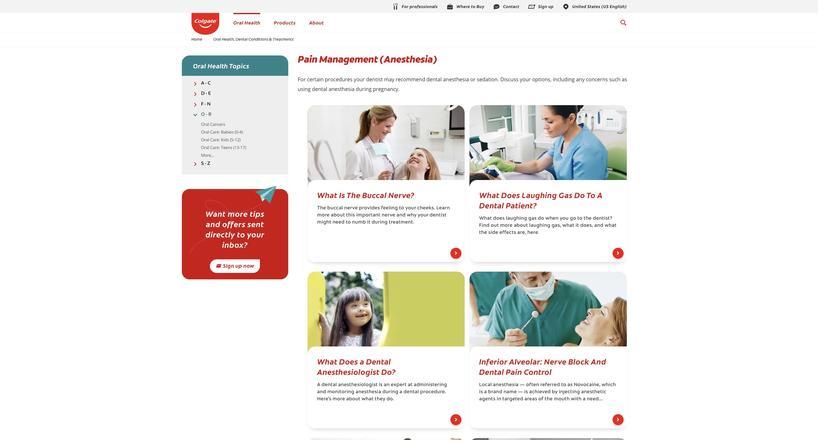 Task type: describe. For each thing, give the bounding box(es) containing it.
a right with
[[583, 397, 586, 402]]

gas
[[529, 216, 537, 221]]

anesthesiologist
[[317, 366, 380, 377]]

and inside want more tips and offers sent directly to your inbox?
[[206, 219, 221, 229]]

dentist inside the buccal nerve provides feeling to your cheeks. learn more about this important nerve and why your dentist might need to numb it during treatment.
[[430, 213, 447, 218]]

provides
[[359, 206, 380, 211]]

anesthetic
[[582, 390, 607, 395]]

the buccal nerve provides feeling to your cheeks. learn more about this important nerve and why your dentist might need to numb it during treatment.
[[317, 206, 450, 225]]

about button
[[309, 19, 324, 26]]

1 horizontal spatial the
[[347, 189, 361, 200]]

need
[[333, 220, 345, 225]]

inbox?
[[222, 239, 248, 250]]

2 horizontal spatial is
[[525, 390, 529, 395]]

what does laughing gas do to a dental patient?
[[480, 189, 603, 210]]

oral cancers link
[[201, 121, 225, 127]]

procedure.
[[421, 390, 447, 395]]

want more tips and offers sent directly to your inbox?
[[206, 208, 265, 250]]

and inside the buccal nerve provides feeling to your cheeks. learn more about this important nerve and why your dentist might need to numb it during treatment.
[[397, 213, 406, 218]]

and inside what does laughing gas do when you go to the dentist? find out more about laughing gas, what it does, and what the side effects are, here.
[[595, 223, 604, 228]]

find
[[480, 223, 490, 228]]

referred
[[541, 383, 561, 388]]

your right discuss
[[520, 76, 531, 83]]

oral inside popup button
[[193, 61, 206, 70]]

alveolar:
[[510, 356, 543, 367]]

control
[[524, 366, 552, 377]]

an
[[384, 383, 390, 388]]

using
[[298, 86, 311, 93]]

about inside the buccal nerve provides feeling to your cheeks. learn more about this important nerve and why your dentist might need to numb it during treatment.
[[331, 213, 345, 218]]

oral care: teens (13-17) link
[[201, 145, 246, 150]]

what inside a dental anesthesiologist is an expert at administering and monitoring anesthesia during a dental procedure. here's more about what they do.
[[362, 397, 374, 402]]

to down 'this'
[[346, 220, 351, 225]]

oral health, dental conditions & treatments link
[[209, 37, 298, 42]]

brand
[[489, 390, 503, 395]]

more inside what does laughing gas do when you go to the dentist? find out more about laughing gas, what it does, and what the side effects are, here.
[[501, 223, 513, 228]]

f
[[201, 102, 204, 107]]

mouth
[[554, 397, 570, 402]]

topics
[[229, 61, 249, 70]]

does for laughing
[[502, 189, 520, 200]]

oral up more... link
[[201, 137, 209, 143]]

expert
[[391, 383, 407, 388]]

when
[[546, 216, 559, 221]]

colgate® logo image
[[192, 13, 219, 35]]

buccal
[[363, 189, 387, 200]]

c
[[208, 81, 211, 86]]

d - e button
[[182, 91, 288, 97]]

- for s
[[205, 161, 206, 166]]

do.
[[387, 397, 395, 402]]

and inside a dental anesthesiologist is an expert at administering and monitoring anesthesia during a dental procedure. here's more about what they do.
[[317, 390, 326, 395]]

&
[[269, 37, 272, 42]]

is inside a dental anesthesiologist is an expert at administering and monitoring anesthesia during a dental procedure. here's more about what they do.
[[379, 383, 383, 388]]

a dental anesthesiologist is an expert at administering and monitoring anesthesia during a dental procedure. here's more about what they do.
[[317, 383, 447, 402]]

of
[[539, 397, 544, 402]]

often
[[527, 383, 540, 388]]

a for a dental anesthesiologist is an expert at administering and monitoring anesthesia during a dental procedure. here's more about what they do.
[[317, 383, 321, 388]]

oral health topics button
[[182, 56, 288, 76]]

oral care: kids (5-12) link
[[201, 137, 241, 143]]

the inside local anesthesia — often referred to as novocaine, which is a brand name — is achieved by injecting anesthetic agents in targeted areas of the mouth with a need...
[[545, 397, 553, 402]]

what for what does a dental anesthesiologist do?
[[317, 356, 338, 367]]

procedures
[[325, 76, 353, 83]]

want
[[206, 208, 226, 219]]

up
[[236, 262, 242, 269]]

health for oral health
[[245, 19, 261, 26]]

pain management (anesthesia)
[[298, 53, 437, 66]]

a down local
[[485, 390, 487, 395]]

products
[[274, 19, 296, 26]]

what for what does laughing gas do when you go to the dentist? find out more about laughing gas, what it does, and what the side effects are, here.
[[480, 216, 492, 221]]

might
[[317, 220, 332, 225]]

(anesthesia)
[[380, 53, 437, 66]]

treatment.
[[389, 220, 415, 225]]

in
[[497, 397, 502, 402]]

oral down oral cancers link
[[201, 129, 209, 135]]

sign up icon image
[[528, 3, 536, 10]]

location icon image
[[563, 3, 570, 10]]

- for a
[[205, 81, 207, 86]]

your inside want more tips and offers sent directly to your inbox?
[[247, 229, 265, 240]]

what does laughing gas do when you go to the dentist? find out more about laughing gas, what it does, and what the side effects are, here.
[[480, 216, 617, 235]]

by
[[552, 390, 558, 395]]

2 horizontal spatial the
[[584, 216, 592, 221]]

tips
[[250, 208, 265, 219]]

management
[[319, 53, 378, 66]]

d
[[201, 91, 205, 96]]

oral health button
[[234, 19, 261, 26]]

at
[[408, 383, 413, 388]]

monitoring
[[328, 390, 355, 395]]

what for what does laughing gas do to a dental patient?
[[480, 189, 500, 200]]

2 horizontal spatial what
[[605, 223, 617, 228]]

gas,
[[552, 223, 562, 228]]

they
[[375, 397, 386, 402]]

contact icon image
[[493, 3, 501, 10]]

anesthesia inside local anesthesia — often referred to as novocaine, which is a brand name — is achieved by injecting anesthetic agents in targeted areas of the mouth with a need...
[[494, 383, 519, 388]]

name
[[504, 390, 517, 395]]

are,
[[518, 230, 527, 235]]

during inside for certain procedures your dentist may recommend dental anesthesia or sedation. discuss your options, including any concerns such as using dental anesthesia during pregnancy.
[[356, 86, 372, 93]]

f - n button
[[182, 102, 288, 107]]

such
[[610, 76, 621, 83]]

dental inside what does a dental anesthesiologist do?
[[366, 356, 391, 367]]

oral up the health, at the top of the page
[[234, 19, 244, 26]]

12)
[[235, 137, 241, 143]]

cancers
[[210, 121, 225, 127]]

about
[[309, 19, 324, 26]]

more inside want more tips and offers sent directly to your inbox?
[[228, 208, 248, 219]]

areas
[[525, 397, 538, 402]]

cheeks.
[[418, 206, 436, 211]]

anesthesia inside a dental anesthesiologist is an expert at administering and monitoring anesthesia during a dental procedure. here's more about what they do.
[[356, 390, 382, 395]]

agents
[[480, 397, 496, 402]]

administering
[[414, 383, 447, 388]]

for professionals icon image
[[392, 3, 400, 11]]

for certain procedures your dentist may recommend dental anesthesia or sedation. discuss your options, including any concerns such as using dental anesthesia during pregnancy.
[[298, 76, 628, 93]]

offers
[[223, 219, 246, 229]]

- for d
[[206, 91, 207, 96]]

4)
[[240, 129, 243, 135]]

recommend
[[396, 76, 426, 83]]

r
[[209, 112, 212, 117]]

your up why on the top of the page
[[406, 206, 416, 211]]

1 care: from the top
[[210, 129, 220, 135]]

block
[[569, 356, 590, 367]]

may
[[384, 76, 395, 83]]

during inside a dental anesthesiologist is an expert at administering and monitoring anesthesia during a dental procedure. here's more about what they do.
[[383, 390, 399, 395]]

more inside the buccal nerve provides feeling to your cheeks. learn more about this important nerve and why your dentist might need to numb it during treatment.
[[317, 213, 330, 218]]

anesthesia down procedures
[[329, 86, 355, 93]]

1 vertical spatial —
[[519, 390, 524, 395]]

does
[[494, 216, 505, 221]]

why
[[407, 213, 417, 218]]



Task type: locate. For each thing, give the bounding box(es) containing it.
certain
[[307, 76, 324, 83]]

oral up "more..."
[[201, 145, 209, 150]]

as up injecting
[[568, 383, 573, 388]]

0 vertical spatial as
[[622, 76, 628, 83]]

pregnancy.
[[373, 86, 400, 93]]

2 horizontal spatial about
[[514, 223, 529, 228]]

a inside a dental anesthesiologist is an expert at administering and monitoring anesthesia during a dental procedure. here's more about what they do.
[[400, 390, 403, 395]]

what inside what does a dental anesthesiologist do?
[[317, 356, 338, 367]]

3 care: from the top
[[210, 145, 220, 150]]

local anesthesia — often referred to as novocaine, which is a brand name — is achieved by injecting anesthetic agents in targeted areas of the mouth with a need...
[[480, 383, 617, 402]]

do
[[538, 216, 545, 221]]

— right name
[[519, 390, 524, 395]]

is down local
[[480, 390, 483, 395]]

what inside what does laughing gas do when you go to the dentist? find out more about laughing gas, what it does, and what the side effects are, here.
[[480, 216, 492, 221]]

- right f at the left of page
[[205, 102, 206, 107]]

and
[[397, 213, 406, 218], [206, 219, 221, 229], [595, 223, 604, 228], [317, 390, 326, 395]]

more down monitoring
[[333, 397, 345, 402]]

1 horizontal spatial the
[[545, 397, 553, 402]]

sign up now link
[[210, 260, 260, 273]]

more...
[[201, 152, 214, 158]]

f - n
[[201, 102, 211, 107]]

conditions
[[249, 37, 268, 42]]

health
[[245, 19, 261, 26], [208, 61, 228, 70]]

do
[[575, 189, 586, 200]]

dental right the health, at the top of the page
[[236, 37, 248, 42]]

is
[[379, 383, 383, 388], [480, 390, 483, 395], [525, 390, 529, 395]]

- for o
[[206, 112, 208, 117]]

what down dentist?
[[605, 223, 617, 228]]

what down you
[[563, 223, 575, 228]]

is
[[339, 189, 345, 200]]

z
[[207, 161, 210, 166]]

more up effects
[[501, 223, 513, 228]]

does inside what does laughing gas do to a dental patient?
[[502, 189, 520, 200]]

2 vertical spatial care:
[[210, 145, 220, 150]]

about up are,
[[514, 223, 529, 228]]

sign
[[223, 262, 234, 269]]

a left the c
[[201, 81, 204, 86]]

during down important
[[372, 220, 388, 225]]

the
[[584, 216, 592, 221], [480, 230, 488, 235], [545, 397, 553, 402]]

- left r on the top left of the page
[[206, 112, 208, 117]]

- left e
[[206, 91, 207, 96]]

concerns
[[587, 76, 608, 83]]

0 horizontal spatial the
[[317, 206, 326, 211]]

0 vertical spatial the
[[584, 216, 592, 221]]

1 vertical spatial nerve
[[382, 213, 396, 218]]

0 vertical spatial dentist
[[367, 76, 383, 83]]

inferior
[[480, 356, 508, 367]]

where to buy icon image
[[446, 3, 454, 10]]

gas
[[559, 189, 573, 200]]

a right to
[[598, 189, 603, 200]]

to right go on the right of the page
[[578, 216, 583, 221]]

is up areas
[[525, 390, 529, 395]]

oral cancers oral care: babies (0-4) oral care: kids (5-12) oral care: teens (13-17) more...
[[201, 121, 246, 158]]

1 horizontal spatial nerve
[[382, 213, 396, 218]]

- inside popup button
[[205, 102, 206, 107]]

health up oral health, dental conditions & treatments at the left top of the page
[[245, 19, 261, 26]]

it down go on the right of the page
[[576, 223, 580, 228]]

effects
[[500, 230, 517, 235]]

1 horizontal spatial is
[[480, 390, 483, 395]]

about up the need
[[331, 213, 345, 218]]

a up here's
[[317, 383, 321, 388]]

about inside what does laughing gas do when you go to the dentist? find out more about laughing gas, what it does, and what the side effects are, here.
[[514, 223, 529, 228]]

and up treatment.
[[397, 213, 406, 218]]

0 vertical spatial about
[[331, 213, 345, 218]]

0 horizontal spatial does
[[339, 356, 358, 367]]

1 horizontal spatial about
[[347, 397, 361, 402]]

as inside for certain procedures your dentist may recommend dental anesthesia or sedation. discuss your options, including any concerns such as using dental anesthesia during pregnancy.
[[622, 76, 628, 83]]

0 horizontal spatial the
[[480, 230, 488, 235]]

health,
[[222, 37, 235, 42]]

pain inside inferior alveolar: nerve block and dental pain control
[[506, 366, 523, 377]]

and down dentist?
[[595, 223, 604, 228]]

laughing down patient?
[[506, 216, 528, 221]]

during up do.
[[383, 390, 399, 395]]

anesthesia
[[443, 76, 469, 83], [329, 86, 355, 93], [494, 383, 519, 388], [356, 390, 382, 395]]

go
[[570, 216, 577, 221]]

treatments
[[273, 37, 294, 42]]

0 vertical spatial does
[[502, 189, 520, 200]]

achieved
[[530, 390, 551, 395]]

0 horizontal spatial pain
[[298, 53, 318, 66]]

laughing
[[522, 189, 557, 200]]

laughing down do
[[530, 223, 551, 228]]

a - c
[[201, 81, 211, 86]]

s - z
[[201, 161, 210, 166]]

now
[[244, 262, 254, 269]]

novocaine,
[[574, 383, 601, 388]]

dental up the an
[[366, 356, 391, 367]]

a inside a dental anesthesiologist is an expert at administering and monitoring anesthesia during a dental procedure. here's more about what they do.
[[317, 383, 321, 388]]

1 vertical spatial health
[[208, 61, 228, 70]]

to
[[399, 206, 405, 211], [578, 216, 583, 221], [346, 220, 351, 225], [237, 229, 245, 240], [562, 383, 567, 388]]

what for what is the buccal nerve?
[[317, 189, 338, 200]]

or
[[471, 76, 476, 83]]

care: down oral cancers link
[[210, 129, 220, 135]]

does inside what does a dental anesthesiologist do?
[[339, 356, 358, 367]]

1 horizontal spatial dentist
[[430, 213, 447, 218]]

0 vertical spatial —
[[520, 383, 525, 388]]

s
[[201, 161, 204, 166]]

what
[[317, 189, 338, 200], [480, 189, 500, 200], [480, 216, 492, 221], [317, 356, 338, 367]]

does up does
[[502, 189, 520, 200]]

pain up name
[[506, 366, 523, 377]]

1 horizontal spatial what
[[563, 223, 575, 228]]

sent
[[248, 219, 264, 229]]

what left they
[[362, 397, 374, 402]]

dental up monitoring
[[322, 383, 337, 388]]

2 care: from the top
[[210, 137, 220, 143]]

None search field
[[620, 16, 627, 29]]

0 vertical spatial pain
[[298, 53, 318, 66]]

more left 'tips'
[[228, 208, 248, 219]]

nerve
[[345, 206, 358, 211], [382, 213, 396, 218]]

to inside what does laughing gas do when you go to the dentist? find out more about laughing gas, what it does, and what the side effects are, here.
[[578, 216, 583, 221]]

care: left kids
[[210, 137, 220, 143]]

it down important
[[367, 220, 371, 225]]

0 horizontal spatial laughing
[[506, 216, 528, 221]]

dentist?
[[593, 216, 613, 221]]

as
[[622, 76, 628, 83], [568, 383, 573, 388]]

dentist down the learn
[[430, 213, 447, 218]]

nerve down feeling
[[382, 213, 396, 218]]

numb
[[352, 220, 366, 225]]

a for a - c
[[201, 81, 204, 86]]

about inside a dental anesthesiologist is an expert at administering and monitoring anesthesia during a dental procedure. here's more about what they do.
[[347, 397, 361, 402]]

0 vertical spatial during
[[356, 86, 372, 93]]

1 horizontal spatial pain
[[506, 366, 523, 377]]

a up the anesthesiologist
[[360, 356, 365, 367]]

paper airplane image
[[190, 183, 280, 259]]

a down expert
[[400, 390, 403, 395]]

dentist inside for certain procedures your dentist may recommend dental anesthesia or sedation. discuss your options, including any concerns such as using dental anesthesia during pregnancy.
[[367, 76, 383, 83]]

d - e
[[201, 91, 211, 96]]

0 horizontal spatial is
[[379, 383, 383, 388]]

-
[[205, 81, 207, 86], [206, 91, 207, 96], [205, 102, 206, 107], [206, 112, 208, 117], [205, 161, 206, 166]]

anesthesia left or
[[443, 76, 469, 83]]

2 vertical spatial a
[[317, 383, 321, 388]]

a inside dropdown button
[[201, 81, 204, 86]]

it inside the buccal nerve provides feeling to your cheeks. learn more about this important nerve and why your dentist might need to numb it during treatment.
[[367, 220, 371, 225]]

dental right recommend
[[427, 76, 442, 83]]

home
[[192, 37, 202, 42]]

s - z button
[[182, 161, 288, 167]]

dental down the at
[[404, 390, 419, 395]]

more up might
[[317, 213, 330, 218]]

directly
[[206, 229, 235, 240]]

anesthesia up name
[[494, 383, 519, 388]]

- inside popup button
[[205, 161, 206, 166]]

the down find
[[480, 230, 488, 235]]

1 vertical spatial the
[[317, 206, 326, 211]]

1 vertical spatial during
[[372, 220, 388, 225]]

0 vertical spatial a
[[201, 81, 204, 86]]

about down monitoring
[[347, 397, 361, 402]]

the up does,
[[584, 216, 592, 221]]

1 vertical spatial the
[[480, 230, 488, 235]]

dental
[[236, 37, 248, 42], [480, 200, 504, 210], [366, 356, 391, 367], [480, 366, 504, 377]]

during inside the buccal nerve provides feeling to your cheeks. learn more about this important nerve and why your dentist might need to numb it during treatment.
[[372, 220, 388, 225]]

1 vertical spatial care:
[[210, 137, 220, 143]]

your down 'tips'
[[247, 229, 265, 240]]

1 vertical spatial does
[[339, 356, 358, 367]]

oral down o - r
[[201, 121, 209, 127]]

to inside local anesthesia — often referred to as novocaine, which is a brand name — is achieved by injecting anesthetic agents in targeted areas of the mouth with a need...
[[562, 383, 567, 388]]

1 horizontal spatial a
[[317, 383, 321, 388]]

it inside what does laughing gas do when you go to the dentist? find out more about laughing gas, what it does, and what the side effects are, here.
[[576, 223, 580, 228]]

pain up for
[[298, 53, 318, 66]]

2 horizontal spatial a
[[598, 189, 603, 200]]

to right feeling
[[399, 206, 405, 211]]

0 vertical spatial nerve
[[345, 206, 358, 211]]

during left 'pregnancy.'
[[356, 86, 372, 93]]

including
[[553, 76, 575, 83]]

oral health topics
[[193, 61, 249, 70]]

does up the anesthesiologist
[[339, 356, 358, 367]]

a
[[360, 356, 365, 367], [400, 390, 403, 395], [485, 390, 487, 395], [583, 397, 586, 402]]

care: down oral care: kids (5-12) link
[[210, 145, 220, 150]]

the inside the buccal nerve provides feeling to your cheeks. learn more about this important nerve and why your dentist might need to numb it during treatment.
[[317, 206, 326, 211]]

dental up local
[[480, 366, 504, 377]]

e
[[208, 91, 211, 96]]

- for f
[[205, 102, 206, 107]]

dental up does
[[480, 200, 504, 210]]

0 horizontal spatial as
[[568, 383, 573, 388]]

0 horizontal spatial health
[[208, 61, 228, 70]]

oral left the health, at the top of the page
[[214, 37, 221, 42]]

17)
[[241, 145, 246, 150]]

the right of
[[545, 397, 553, 402]]

1 horizontal spatial health
[[245, 19, 261, 26]]

a inside what does laughing gas do to a dental patient?
[[598, 189, 603, 200]]

need...
[[587, 397, 603, 402]]

1 horizontal spatial as
[[622, 76, 628, 83]]

1 horizontal spatial does
[[502, 189, 520, 200]]

1 horizontal spatial it
[[576, 223, 580, 228]]

as inside local anesthesia — often referred to as novocaine, which is a brand name — is achieved by injecting anesthetic agents in targeted areas of the mouth with a need...
[[568, 383, 573, 388]]

pain
[[298, 53, 318, 66], [506, 366, 523, 377]]

and up here's
[[317, 390, 326, 395]]

1 horizontal spatial laughing
[[530, 223, 551, 228]]

0 horizontal spatial it
[[367, 220, 371, 225]]

health up the c
[[208, 61, 228, 70]]

- inside "dropdown button"
[[206, 112, 208, 117]]

0 vertical spatial laughing
[[506, 216, 528, 221]]

laughing
[[506, 216, 528, 221], [530, 223, 551, 228]]

to up injecting
[[562, 383, 567, 388]]

0 horizontal spatial what
[[362, 397, 374, 402]]

health for oral health topics
[[208, 61, 228, 70]]

more inside a dental anesthesiologist is an expert at administering and monitoring anesthesia during a dental procedure. here's more about what they do.
[[333, 397, 345, 402]]

your
[[354, 76, 365, 83], [520, 76, 531, 83], [406, 206, 416, 211], [418, 213, 429, 218], [247, 229, 265, 240]]

1 vertical spatial dentist
[[430, 213, 447, 218]]

oral
[[234, 19, 244, 26], [214, 37, 221, 42], [193, 61, 206, 70], [201, 121, 209, 127], [201, 129, 209, 135], [201, 137, 209, 143], [201, 145, 209, 150]]

o - r button
[[182, 112, 288, 117]]

oral up a - c
[[193, 61, 206, 70]]

do?
[[382, 366, 396, 377]]

this
[[347, 213, 355, 218]]

to inside want more tips and offers sent directly to your inbox?
[[237, 229, 245, 240]]

anesthesia down the anesthesiologist
[[356, 390, 382, 395]]

2 vertical spatial during
[[383, 390, 399, 395]]

dental down 'certain' on the top left of the page
[[312, 86, 328, 93]]

and left offers at left
[[206, 219, 221, 229]]

0 vertical spatial health
[[245, 19, 261, 26]]

your right procedures
[[354, 76, 365, 83]]

dental inside what does laughing gas do to a dental patient?
[[480, 200, 504, 210]]

0 horizontal spatial dentist
[[367, 76, 383, 83]]

0 vertical spatial the
[[347, 189, 361, 200]]

dental inside inferior alveolar: nerve block and dental pain control
[[480, 366, 504, 377]]

- right s
[[205, 161, 206, 166]]

does
[[502, 189, 520, 200], [339, 356, 358, 367]]

does for a
[[339, 356, 358, 367]]

sedation.
[[477, 76, 499, 83]]

nerve up 'this'
[[345, 206, 358, 211]]

your down cheeks.
[[418, 213, 429, 218]]

about
[[331, 213, 345, 218], [514, 223, 529, 228], [347, 397, 361, 402]]

1 vertical spatial as
[[568, 383, 573, 388]]

health inside popup button
[[208, 61, 228, 70]]

patient?
[[506, 200, 537, 210]]

is left the an
[[379, 383, 383, 388]]

the right is
[[347, 189, 361, 200]]

- left the c
[[205, 81, 207, 86]]

for
[[298, 76, 306, 83]]

home link
[[187, 37, 207, 42]]

0 vertical spatial care:
[[210, 129, 220, 135]]

to left sent
[[237, 229, 245, 240]]

— left often
[[520, 383, 525, 388]]

o - r menu
[[182, 121, 288, 159]]

1 vertical spatial a
[[598, 189, 603, 200]]

2 vertical spatial about
[[347, 397, 361, 402]]

the left buccal
[[317, 206, 326, 211]]

0 horizontal spatial a
[[201, 81, 204, 86]]

o
[[201, 112, 205, 117]]

dentist left may
[[367, 76, 383, 83]]

a inside what does a dental anesthesiologist do?
[[360, 356, 365, 367]]

0 horizontal spatial about
[[331, 213, 345, 218]]

1 vertical spatial pain
[[506, 366, 523, 377]]

more... link
[[201, 152, 214, 158]]

nerve?
[[389, 189, 415, 200]]

1 vertical spatial about
[[514, 223, 529, 228]]

does,
[[581, 223, 594, 228]]

0 horizontal spatial nerve
[[345, 206, 358, 211]]

2 vertical spatial the
[[545, 397, 553, 402]]

what inside what does laughing gas do to a dental patient?
[[480, 189, 500, 200]]

here.
[[528, 230, 540, 235]]

as right such
[[622, 76, 628, 83]]

oral health, dental conditions & treatments
[[214, 37, 294, 42]]

and
[[592, 356, 607, 367]]

side
[[489, 230, 499, 235]]

1 vertical spatial laughing
[[530, 223, 551, 228]]

what is the buccal nerve?
[[317, 189, 415, 200]]

oral health
[[234, 19, 261, 26]]



Task type: vqa. For each thing, say whether or not it's contained in the screenshot.
third
no



